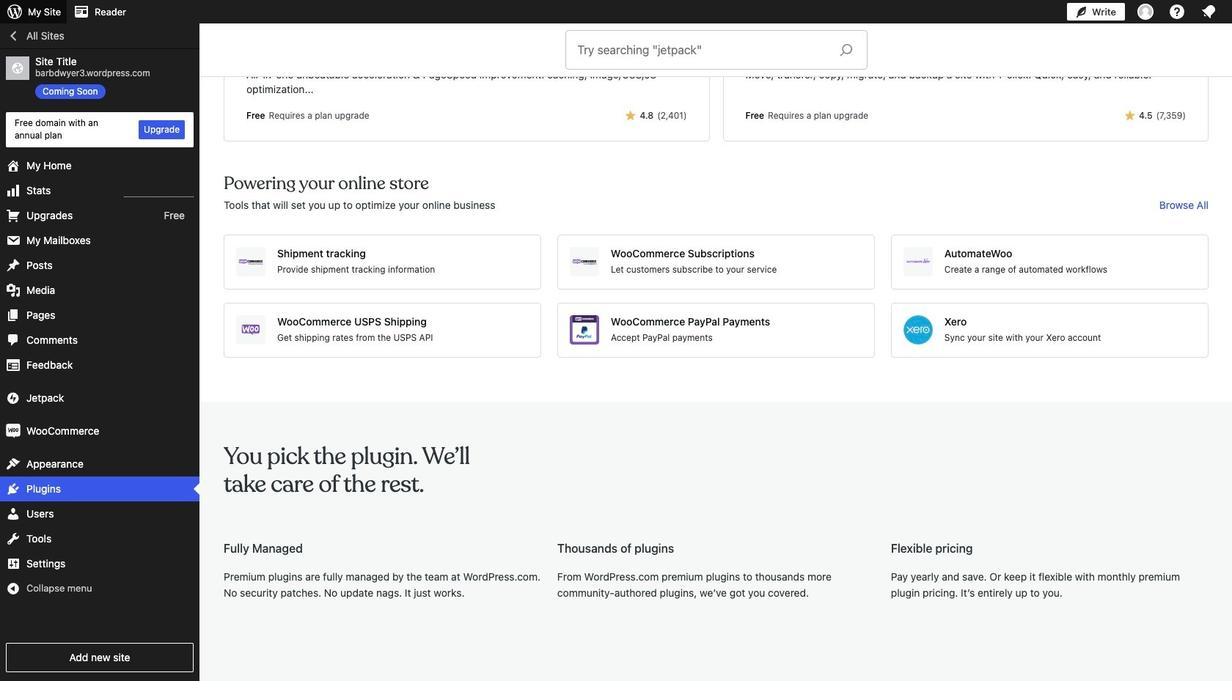 Task type: vqa. For each thing, say whether or not it's contained in the screenshot.
1st toggle menu Image from the bottom of the page
no



Task type: describe. For each thing, give the bounding box(es) containing it.
1 img image from the top
[[6, 391, 21, 405]]

highest hourly views 0 image
[[124, 187, 194, 197]]

Search search field
[[578, 31, 828, 69]]

manage your notifications image
[[1200, 3, 1218, 21]]



Task type: locate. For each thing, give the bounding box(es) containing it.
None search field
[[566, 31, 867, 69]]

my profile image
[[1138, 4, 1154, 20]]

0 vertical spatial img image
[[6, 391, 21, 405]]

open search image
[[828, 40, 864, 60]]

plugin icon image
[[246, 19, 281, 53], [746, 19, 780, 53], [236, 247, 266, 276], [570, 247, 599, 276], [904, 247, 933, 276], [236, 315, 266, 345], [570, 315, 599, 345], [904, 315, 933, 345]]

img image
[[6, 391, 21, 405], [6, 424, 21, 438]]

main content
[[200, 0, 1232, 658]]

1 vertical spatial img image
[[6, 424, 21, 438]]

help image
[[1169, 3, 1186, 21]]

2 img image from the top
[[6, 424, 21, 438]]



